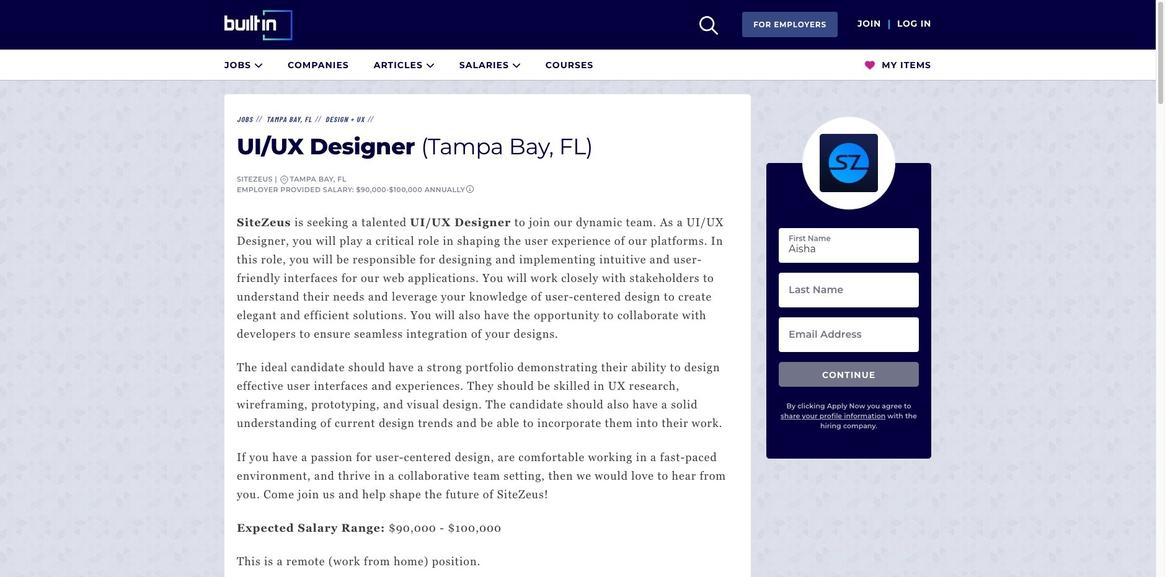 Task type: locate. For each thing, give the bounding box(es) containing it.
  text field
[[779, 228, 919, 263], [779, 273, 919, 308]]

0 vertical spatial   text field
[[779, 228, 919, 263]]

1 vertical spatial   text field
[[779, 273, 919, 308]]

icon image
[[700, 16, 719, 35], [866, 60, 876, 70], [254, 60, 263, 69], [426, 60, 435, 69], [512, 60, 521, 69]]

  email field
[[779, 318, 919, 352]]

1   text field from the top
[[779, 228, 919, 263]]



Task type: describe. For each thing, give the bounding box(es) containing it.
built in national image
[[225, 10, 310, 40]]

2   text field from the top
[[779, 273, 919, 308]]



